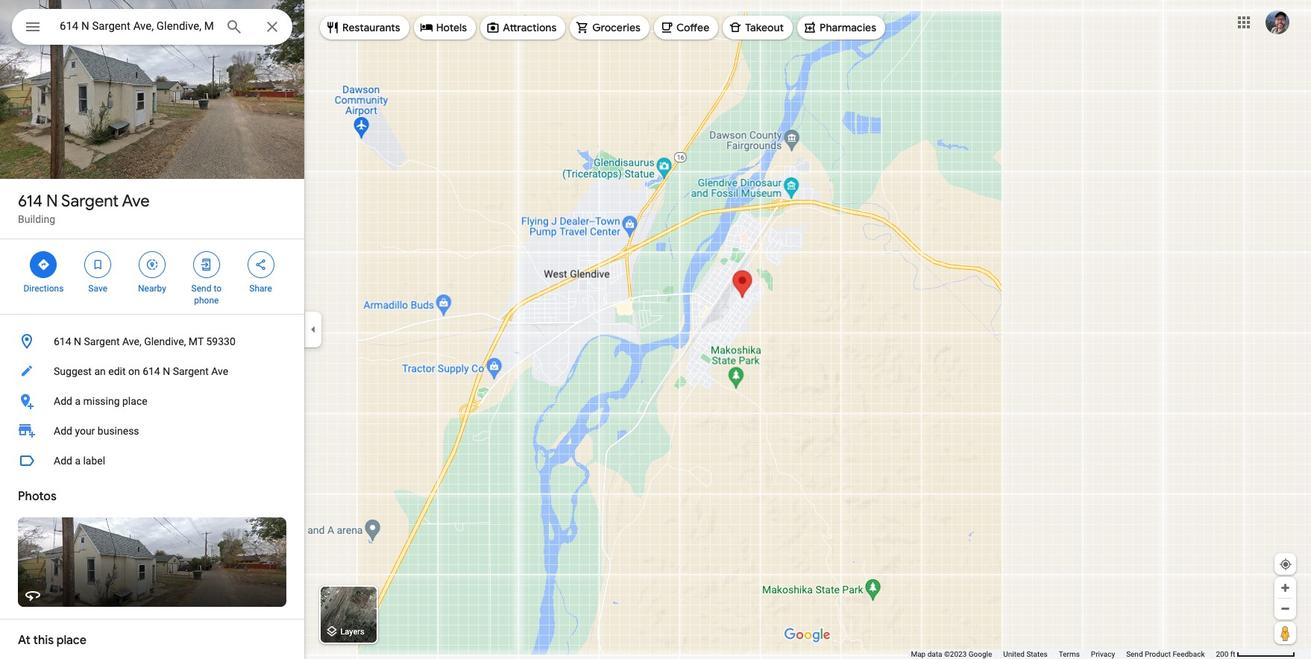 Task type: locate. For each thing, give the bounding box(es) containing it.

[[146, 257, 159, 273]]

1 a from the top
[[75, 396, 81, 407]]

2 horizontal spatial 614
[[143, 366, 160, 378]]

614 inside 'button'
[[54, 336, 71, 348]]

2 horizontal spatial n
[[163, 366, 170, 378]]

add
[[54, 396, 72, 407], [54, 425, 72, 437], [54, 455, 72, 467]]

0 vertical spatial 614
[[18, 191, 43, 212]]

send for send product feedback
[[1127, 651, 1144, 659]]

None field
[[60, 17, 213, 35]]

zoom out image
[[1281, 604, 1292, 615]]

send up phone
[[191, 284, 212, 294]]

0 horizontal spatial ave
[[122, 191, 150, 212]]

terms
[[1060, 651, 1081, 659]]

614 up suggest
[[54, 336, 71, 348]]

200 ft button
[[1217, 651, 1296, 659]]

a inside button
[[75, 455, 81, 467]]

label
[[83, 455, 105, 467]]

1 horizontal spatial ave
[[211, 366, 228, 378]]

hotels button
[[414, 10, 476, 46]]

on
[[128, 366, 140, 378]]

map
[[912, 651, 926, 659]]

product
[[1146, 651, 1172, 659]]

614 N Sargent Ave, Glendive, MT 59330 field
[[12, 9, 293, 45]]

restaurants button
[[320, 10, 409, 46]]

place
[[122, 396, 147, 407], [57, 634, 86, 649]]

sargent for ave,
[[84, 336, 120, 348]]

send inside send to phone
[[191, 284, 212, 294]]

1 vertical spatial place
[[57, 634, 86, 649]]

614 for ave,
[[54, 336, 71, 348]]

footer containing map data ©2023 google
[[912, 650, 1217, 660]]

sargent up 
[[61, 191, 119, 212]]

add left your in the bottom left of the page
[[54, 425, 72, 437]]

at this place
[[18, 634, 86, 649]]

614 n sargent ave building
[[18, 191, 150, 225]]

google account: cj baylor  
(christian.baylor@adept.ai) image
[[1266, 10, 1290, 34]]

an
[[94, 366, 106, 378]]

n down the glendive,
[[163, 366, 170, 378]]

0 vertical spatial ave
[[122, 191, 150, 212]]

0 horizontal spatial 614
[[18, 191, 43, 212]]

a
[[75, 396, 81, 407], [75, 455, 81, 467]]

add for add a missing place
[[54, 396, 72, 407]]

200
[[1217, 651, 1229, 659]]

terms button
[[1060, 650, 1081, 660]]

coffee button
[[654, 10, 719, 46]]

actions for 614 n sargent ave region
[[0, 240, 304, 314]]

add a label button
[[0, 446, 304, 476]]

hotels
[[436, 21, 467, 34]]

1 vertical spatial n
[[74, 336, 81, 348]]

1 vertical spatial a
[[75, 455, 81, 467]]

614 inside 614 n sargent ave building
[[18, 191, 43, 212]]

0 horizontal spatial place
[[57, 634, 86, 649]]

sargent down mt
[[173, 366, 209, 378]]

n
[[46, 191, 58, 212], [74, 336, 81, 348], [163, 366, 170, 378]]

sargent for ave
[[61, 191, 119, 212]]

edit
[[108, 366, 126, 378]]

phone
[[194, 296, 219, 306]]

states
[[1027, 651, 1048, 659]]

1 vertical spatial add
[[54, 425, 72, 437]]

this
[[33, 634, 54, 649]]


[[254, 257, 268, 273]]

none field inside 614 n sargent ave, glendive, mt 59330 field
[[60, 17, 213, 35]]

send for send to phone
[[191, 284, 212, 294]]

send inside button
[[1127, 651, 1144, 659]]

send product feedback
[[1127, 651, 1206, 659]]

1 horizontal spatial 614
[[54, 336, 71, 348]]

2 vertical spatial add
[[54, 455, 72, 467]]

directions
[[23, 284, 64, 294]]

send left product
[[1127, 651, 1144, 659]]

1 vertical spatial 614
[[54, 336, 71, 348]]

suggest an edit on 614 n sargent ave
[[54, 366, 228, 378]]

add a missing place
[[54, 396, 147, 407]]

1 vertical spatial send
[[1127, 651, 1144, 659]]

add for add your business
[[54, 425, 72, 437]]

groceries
[[593, 21, 641, 34]]

google
[[969, 651, 993, 659]]

1 horizontal spatial send
[[1127, 651, 1144, 659]]

add down suggest
[[54, 396, 72, 407]]

united
[[1004, 651, 1025, 659]]

n up suggest
[[74, 336, 81, 348]]

 button
[[12, 9, 54, 48]]

sargent inside 614 n sargent ave building
[[61, 191, 119, 212]]

0 vertical spatial add
[[54, 396, 72, 407]]

ave down the 59330 on the bottom of the page
[[211, 366, 228, 378]]


[[91, 257, 105, 273]]

n up the building
[[46, 191, 58, 212]]

privacy button
[[1092, 650, 1116, 660]]

a left label
[[75, 455, 81, 467]]

2 vertical spatial sargent
[[173, 366, 209, 378]]

place right the this
[[57, 634, 86, 649]]

footer
[[912, 650, 1217, 660]]

add a missing place button
[[0, 387, 304, 416]]

1 vertical spatial ave
[[211, 366, 228, 378]]

1 add from the top
[[54, 396, 72, 407]]

show your location image
[[1280, 558, 1293, 572]]

data
[[928, 651, 943, 659]]

sargent up an
[[84, 336, 120, 348]]

0 horizontal spatial n
[[46, 191, 58, 212]]

n for ave,
[[74, 336, 81, 348]]

to
[[214, 284, 222, 294]]

0 vertical spatial send
[[191, 284, 212, 294]]

2 vertical spatial n
[[163, 366, 170, 378]]

coffee
[[677, 21, 710, 34]]

sargent inside button
[[173, 366, 209, 378]]

2 add from the top
[[54, 425, 72, 437]]

sargent
[[61, 191, 119, 212], [84, 336, 120, 348], [173, 366, 209, 378]]

your
[[75, 425, 95, 437]]

0 vertical spatial sargent
[[61, 191, 119, 212]]

614 up the building
[[18, 191, 43, 212]]

sargent inside 'button'
[[84, 336, 120, 348]]

a inside button
[[75, 396, 81, 407]]

2 vertical spatial 614
[[143, 366, 160, 378]]

0 horizontal spatial send
[[191, 284, 212, 294]]

0 vertical spatial a
[[75, 396, 81, 407]]

ave,
[[122, 336, 142, 348]]

3 add from the top
[[54, 455, 72, 467]]

ave
[[122, 191, 150, 212], [211, 366, 228, 378]]

614 n sargent ave, glendive, mt 59330
[[54, 336, 236, 348]]

nearby
[[138, 284, 166, 294]]

0 vertical spatial place
[[122, 396, 147, 407]]

n inside 614 n sargent ave building
[[46, 191, 58, 212]]

1 horizontal spatial place
[[122, 396, 147, 407]]

n inside 'button'
[[74, 336, 81, 348]]

1 vertical spatial sargent
[[84, 336, 120, 348]]

a left 'missing'
[[75, 396, 81, 407]]

614
[[18, 191, 43, 212], [54, 336, 71, 348], [143, 366, 160, 378]]

add inside button
[[54, 455, 72, 467]]

send to phone
[[191, 284, 222, 306]]

2 a from the top
[[75, 455, 81, 467]]

add your business link
[[0, 416, 304, 446]]

ave up 
[[122, 191, 150, 212]]

614 right on
[[143, 366, 160, 378]]

building
[[18, 213, 55, 225]]

add inside button
[[54, 396, 72, 407]]

send
[[191, 284, 212, 294], [1127, 651, 1144, 659]]

0 vertical spatial n
[[46, 191, 58, 212]]

add left label
[[54, 455, 72, 467]]

place down on
[[122, 396, 147, 407]]

 search field
[[12, 9, 293, 48]]

1 horizontal spatial n
[[74, 336, 81, 348]]

layers
[[341, 628, 365, 638]]



Task type: vqa. For each thing, say whether or not it's contained in the screenshot.
the N
yes



Task type: describe. For each thing, give the bounding box(es) containing it.
takeout button
[[723, 10, 793, 46]]

add a label
[[54, 455, 105, 467]]

suggest an edit on 614 n sargent ave button
[[0, 357, 304, 387]]

n inside button
[[163, 366, 170, 378]]

photos
[[18, 490, 57, 504]]

map data ©2023 google
[[912, 651, 993, 659]]

restaurants
[[343, 21, 401, 34]]


[[24, 16, 42, 37]]

attractions button
[[481, 10, 566, 46]]

pharmacies
[[820, 21, 877, 34]]

at
[[18, 634, 30, 649]]

a for missing
[[75, 396, 81, 407]]

zoom in image
[[1281, 583, 1292, 594]]

send product feedback button
[[1127, 650, 1206, 660]]

attractions
[[503, 21, 557, 34]]

614 for ave
[[18, 191, 43, 212]]

614 n sargent ave main content
[[0, 0, 304, 660]]

place inside button
[[122, 396, 147, 407]]

groceries button
[[570, 10, 650, 46]]

missing
[[83, 396, 120, 407]]

©2023
[[945, 651, 967, 659]]

a for label
[[75, 455, 81, 467]]

takeout
[[746, 21, 784, 34]]

show street view coverage image
[[1275, 622, 1297, 645]]

614 n sargent ave, glendive, mt 59330 button
[[0, 327, 304, 357]]

614 inside button
[[143, 366, 160, 378]]

mt
[[189, 336, 204, 348]]

united states button
[[1004, 650, 1048, 660]]

footer inside 'google maps' element
[[912, 650, 1217, 660]]

google maps element
[[0, 0, 1312, 660]]

ave inside 614 n sargent ave building
[[122, 191, 150, 212]]

save
[[88, 284, 107, 294]]

united states
[[1004, 651, 1048, 659]]

59330
[[206, 336, 236, 348]]

suggest
[[54, 366, 92, 378]]


[[200, 257, 213, 273]]

add your business
[[54, 425, 139, 437]]


[[37, 257, 50, 273]]

glendive,
[[144, 336, 186, 348]]

privacy
[[1092, 651, 1116, 659]]

feedback
[[1173, 651, 1206, 659]]

share
[[249, 284, 272, 294]]

ave inside button
[[211, 366, 228, 378]]

n for ave
[[46, 191, 58, 212]]

add for add a label
[[54, 455, 72, 467]]

pharmacies button
[[798, 10, 886, 46]]

business
[[98, 425, 139, 437]]

200 ft
[[1217, 651, 1236, 659]]

collapse side panel image
[[305, 322, 322, 338]]

ft
[[1231, 651, 1236, 659]]



